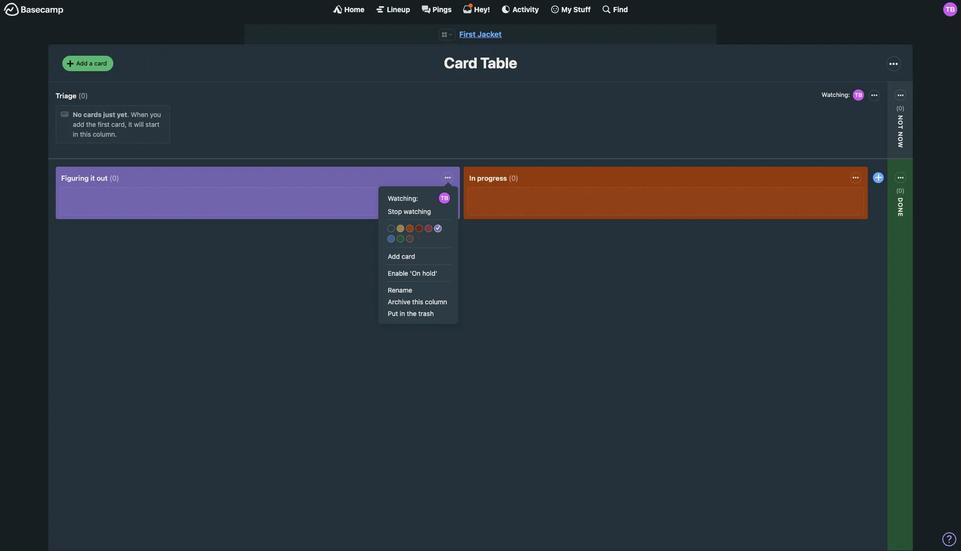 Task type: locate. For each thing, give the bounding box(es) containing it.
0 vertical spatial watching:
[[822, 91, 851, 98]]

column.
[[93, 130, 117, 138]]

first jacket
[[460, 30, 502, 38]]

1 horizontal spatial it
[[128, 121, 132, 129]]

tyler black image
[[944, 2, 958, 16], [438, 192, 451, 205]]

0 vertical spatial n
[[898, 132, 905, 137]]

1 horizontal spatial card
[[402, 252, 415, 260]]

0 vertical spatial o
[[898, 120, 905, 125]]

1 horizontal spatial add
[[388, 252, 400, 260]]

card table
[[444, 54, 518, 72]]

o
[[898, 120, 905, 125], [898, 137, 905, 142], [898, 203, 905, 208]]

n down d
[[898, 208, 905, 213]]

rename
[[388, 286, 413, 294]]

activity
[[513, 5, 539, 13]]

2 n from the top
[[898, 208, 905, 213]]

n
[[898, 132, 905, 137], [898, 208, 905, 213]]

it
[[128, 121, 132, 129], [90, 174, 95, 182]]

lineup
[[387, 5, 410, 13]]

rename link
[[386, 284, 451, 296]]

1 vertical spatial it
[[90, 174, 95, 182]]

o for d o n e
[[898, 203, 905, 208]]

3 o from the top
[[898, 203, 905, 208]]

add for add a card
[[76, 59, 88, 67]]

lineup link
[[376, 5, 410, 14]]

color it white image
[[388, 225, 395, 232]]

0 vertical spatial it
[[128, 121, 132, 129]]

0 vertical spatial add
[[76, 59, 88, 67]]

watching: up the color it yellow image
[[388, 194, 418, 202]]

1 vertical spatial n
[[898, 208, 905, 213]]

1 horizontal spatial tyler black image
[[944, 2, 958, 16]]

1 vertical spatial card
[[402, 252, 415, 260]]

t
[[898, 125, 905, 130]]

add a card link
[[62, 56, 113, 71]]

0 vertical spatial tyler black image
[[944, 2, 958, 16]]

card down color it brown image
[[402, 252, 415, 260]]

hey! button
[[463, 3, 490, 14]]

1 vertical spatial o
[[898, 137, 905, 142]]

None submit
[[839, 134, 904, 146], [386, 206, 451, 217], [839, 217, 904, 228], [386, 267, 451, 279], [386, 296, 451, 308], [386, 308, 451, 319], [839, 134, 904, 146], [386, 206, 451, 217], [839, 217, 904, 228], [386, 267, 451, 279], [386, 296, 451, 308], [386, 308, 451, 319]]

watching: left tyler black image
[[822, 91, 851, 98]]

card
[[444, 54, 478, 72]]

card right a
[[94, 59, 107, 67]]

add
[[76, 59, 88, 67], [388, 252, 400, 260]]

card,
[[111, 121, 127, 129]]

n down t
[[898, 132, 905, 137]]

color it green image
[[397, 235, 405, 243]]

in
[[470, 174, 476, 182]]

watching: left d o n e
[[841, 205, 872, 213]]

in progress (0)
[[470, 174, 519, 182]]

o up e
[[898, 203, 905, 208]]

add card
[[388, 252, 415, 260]]

triage (0)
[[56, 91, 88, 100]]

jacket
[[478, 30, 502, 38]]

option group
[[386, 222, 451, 245]]

a
[[89, 59, 93, 67]]

0 vertical spatial card
[[94, 59, 107, 67]]

color it orange image
[[406, 225, 414, 232]]

main element
[[0, 0, 962, 18]]

o up 'w'
[[898, 120, 905, 125]]

add for add card
[[388, 252, 400, 260]]

(0) right triage
[[78, 91, 88, 100]]

2 vertical spatial o
[[898, 203, 905, 208]]

o down t
[[898, 137, 905, 142]]

out
[[97, 174, 108, 182]]

0 horizontal spatial card
[[94, 59, 107, 67]]

add a card
[[76, 59, 107, 67]]

table
[[481, 54, 518, 72]]

my
[[562, 5, 572, 13]]

pings
[[433, 5, 452, 13]]

you
[[150, 111, 161, 119]]

it left out at the left top
[[90, 174, 95, 182]]

1 vertical spatial add
[[388, 252, 400, 260]]

in
[[73, 130, 78, 138]]

(0)
[[78, 91, 88, 100], [897, 104, 905, 112], [110, 174, 119, 182], [509, 174, 519, 182], [897, 187, 905, 194]]

it left the "will"
[[128, 121, 132, 129]]

my stuff button
[[551, 5, 591, 14]]

cards
[[84, 111, 102, 119]]

card
[[94, 59, 107, 67], [402, 252, 415, 260]]

d o n e
[[898, 198, 905, 217]]

add card link
[[386, 251, 451, 262]]

2 o from the top
[[898, 137, 905, 142]]

1 o from the top
[[898, 120, 905, 125]]

w
[[898, 142, 905, 148]]

watching:
[[822, 91, 851, 98], [388, 194, 418, 202], [841, 205, 872, 213]]

1 vertical spatial tyler black image
[[438, 192, 451, 205]]

add left a
[[76, 59, 88, 67]]

0 horizontal spatial add
[[76, 59, 88, 67]]

add down "color it blue" icon
[[388, 252, 400, 260]]

color it purple image
[[435, 225, 442, 232]]



Task type: vqa. For each thing, say whether or not it's contained in the screenshot.
the top 'With'
no



Task type: describe. For each thing, give the bounding box(es) containing it.
triage
[[56, 91, 77, 100]]

find button
[[603, 5, 629, 14]]

my stuff
[[562, 5, 591, 13]]

no
[[73, 111, 82, 119]]

color it red image
[[416, 225, 423, 232]]

progress
[[478, 174, 507, 182]]

when
[[131, 111, 148, 119]]

n
[[898, 115, 905, 120]]

2 vertical spatial watching:
[[841, 205, 872, 213]]

0 horizontal spatial it
[[90, 174, 95, 182]]

tyler black image inside main element
[[944, 2, 958, 16]]

hey!
[[475, 5, 490, 13]]

(0) up d
[[897, 187, 905, 194]]

tyler black image
[[853, 88, 866, 102]]

it inside . when you add the first card, it will start in this column.
[[128, 121, 132, 129]]

0 horizontal spatial tyler black image
[[438, 192, 451, 205]]

in progress link
[[470, 174, 507, 182]]

switch accounts image
[[4, 2, 64, 17]]

pings button
[[422, 5, 452, 14]]

figuring it out link
[[61, 174, 108, 182]]

home link
[[333, 5, 365, 14]]

.
[[127, 111, 129, 119]]

1 n from the top
[[898, 132, 905, 137]]

the
[[86, 121, 96, 129]]

start
[[146, 121, 160, 129]]

first
[[98, 121, 110, 129]]

color it brown image
[[406, 235, 414, 243]]

no cards just yet
[[73, 111, 127, 119]]

home
[[345, 5, 365, 13]]

add
[[73, 121, 84, 129]]

figuring it out (0)
[[61, 174, 119, 182]]

. when you add the first card, it will start in this column.
[[73, 111, 161, 138]]

stuff
[[574, 5, 591, 13]]

activity link
[[502, 5, 539, 14]]

d
[[898, 198, 905, 203]]

just
[[103, 111, 115, 119]]

will
[[134, 121, 144, 129]]

o for n o t n o w
[[898, 120, 905, 125]]

e
[[898, 213, 905, 217]]

triage link
[[56, 91, 77, 100]]

yet
[[117, 111, 127, 119]]

figuring
[[61, 174, 89, 182]]

color it blue image
[[388, 235, 395, 243]]

first
[[460, 30, 476, 38]]

find
[[614, 5, 629, 13]]

first jacket link
[[460, 30, 502, 38]]

color it pink image
[[425, 225, 433, 232]]

color it yellow image
[[397, 225, 405, 232]]

(0) right progress
[[509, 174, 519, 182]]

n o t n o w
[[898, 115, 905, 148]]

(0) up n
[[897, 104, 905, 112]]

this
[[80, 130, 91, 138]]

(0) right out at the left top
[[110, 174, 119, 182]]

1 vertical spatial watching:
[[388, 194, 418, 202]]



